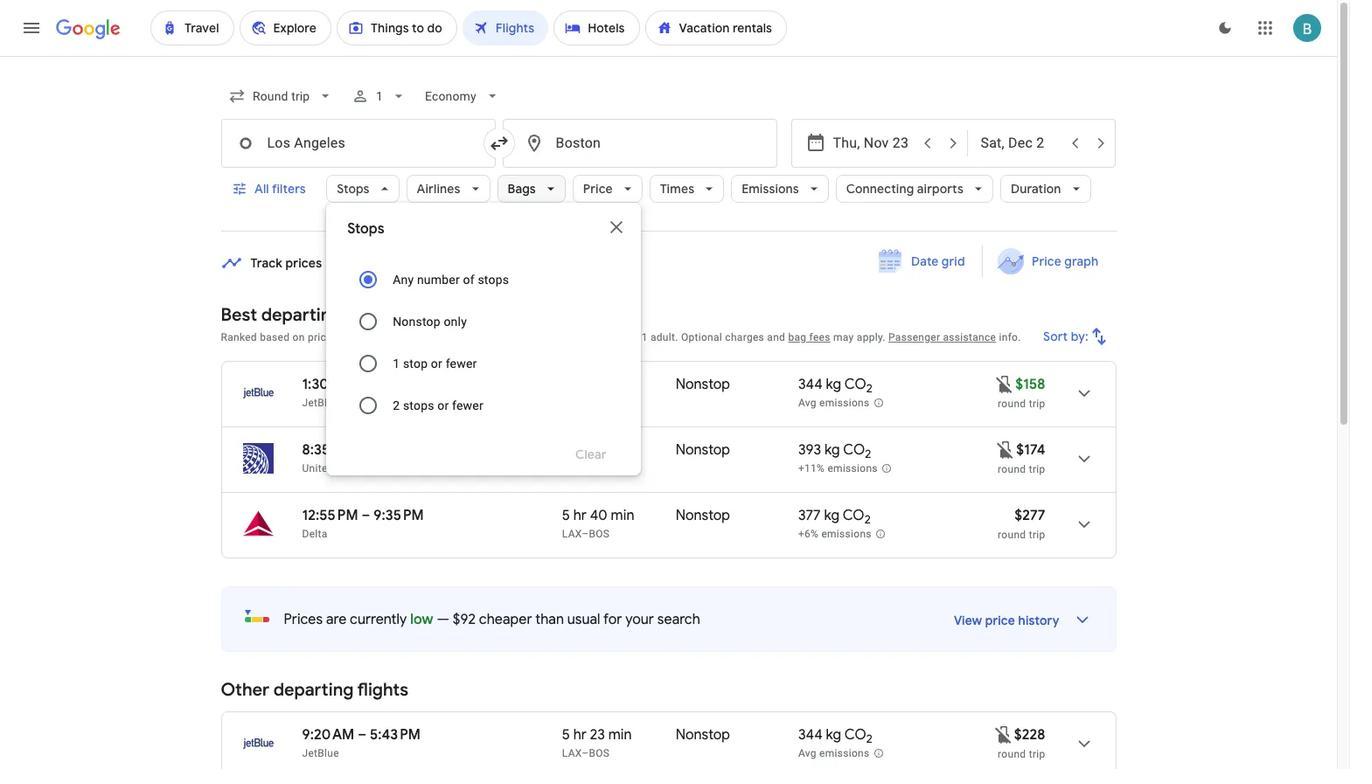 Task type: describe. For each thing, give the bounding box(es) containing it.
5 hr 23 min lax – bos
[[562, 727, 632, 760]]

by:
[[1071, 329, 1089, 345]]

0 horizontal spatial stops
[[403, 399, 435, 413]]

delta
[[302, 528, 328, 541]]

393 kg co 2
[[799, 442, 872, 462]]

date
[[911, 254, 939, 269]]

flight details. leaves los angeles international airport at 8:35 am on thursday, november 23 and arrives at boston logan international airport at 5:06 pm on thursday, november 23. image
[[1063, 438, 1105, 480]]

taxes
[[563, 332, 589, 344]]

your
[[626, 612, 654, 629]]

airlines
[[417, 181, 461, 197]]

close dialog image
[[606, 217, 627, 238]]

2 for 12:55 pm
[[865, 513, 871, 528]]

Departure time: 8:35 AM. text field
[[302, 442, 354, 459]]

jetblue for 9:20 am
[[302, 748, 339, 760]]

all filters
[[254, 181, 305, 197]]

2 for 9:20 am
[[867, 732, 873, 747]]

8:35 am united
[[302, 442, 354, 475]]

trip inside the $277 round trip
[[1029, 529, 1046, 542]]

filters
[[272, 181, 305, 197]]

round trip for $174
[[998, 464, 1046, 476]]

Departure time: 1:30 PM. text field
[[302, 376, 352, 394]]

history
[[1019, 613, 1060, 629]]

1:30 pm
[[302, 376, 352, 394]]

min for 5 hr 31 min
[[607, 442, 630, 459]]

round trip for $158
[[998, 398, 1046, 410]]

prices are currently low — $92 cheaper than usual for your search
[[284, 612, 701, 629]]

price graph
[[1033, 254, 1099, 269]]

hr for 31
[[574, 442, 587, 459]]

228 US dollars text field
[[1015, 727, 1046, 745]]

avg emissions for $158
[[799, 397, 870, 410]]

$228
[[1015, 727, 1046, 745]]

track prices
[[251, 255, 322, 271]]

swap origin and destination. image
[[489, 133, 510, 154]]

co for $228
[[845, 727, 867, 745]]

flight details. leaves los angeles international airport at 1:30 pm on thursday, november 23 and arrives at boston logan international airport at 9:57 pm on thursday, november 23. image
[[1063, 373, 1105, 415]]

total duration 5 hr 31 min. element
[[562, 442, 676, 462]]

2 and from the left
[[768, 332, 786, 344]]

1 for 1 stop or fewer
[[393, 357, 400, 371]]

may
[[834, 332, 854, 344]]

round for $158
[[998, 398, 1027, 410]]

23 – dec
[[378, 255, 427, 271]]

all
[[254, 181, 269, 197]]

9:57 pm
[[367, 376, 417, 394]]

1 vertical spatial price
[[986, 613, 1016, 629]]

277 US dollars text field
[[1015, 507, 1046, 525]]

Departure time: 12:55 PM. text field
[[302, 507, 358, 525]]

0 vertical spatial for
[[625, 332, 639, 344]]

leaves los angeles international airport at 1:30 pm on thursday, november 23 and arrives at boston logan international airport at 9:57 pm on thursday, november 23. element
[[302, 376, 417, 394]]

31
[[590, 442, 603, 459]]

– for 9:35 pm
[[362, 507, 370, 525]]

grid
[[942, 254, 965, 269]]

duration button
[[1001, 168, 1092, 210]]

40
[[590, 507, 608, 525]]

of
[[463, 273, 475, 287]]

bag
[[789, 332, 807, 344]]

prices
[[286, 255, 322, 271]]

Return text field
[[981, 120, 1062, 167]]

Departure text field
[[833, 120, 914, 167]]

344 kg co 2 for $158
[[799, 376, 873, 397]]

stops button
[[326, 168, 399, 210]]

8:35 am
[[302, 442, 354, 459]]

+11% emissions
[[799, 463, 878, 475]]

optional
[[682, 332, 723, 344]]

track
[[251, 255, 283, 271]]

nonstop for 9:35 pm
[[676, 507, 731, 525]]

1 and from the left
[[335, 332, 353, 344]]

nov 23 – dec 2
[[352, 255, 437, 271]]

1 vertical spatial for
[[604, 612, 622, 629]]

bos for 40
[[589, 528, 610, 541]]

0 horizontal spatial price
[[308, 332, 332, 344]]

nov
[[352, 255, 375, 271]]

total duration 5 hr 23 min. element
[[562, 727, 676, 747]]

view
[[954, 613, 983, 629]]

min for 5 hr 23 min lax – bos
[[609, 727, 632, 745]]

are
[[326, 612, 347, 629]]

departing for best
[[261, 304, 342, 326]]

other
[[221, 680, 270, 702]]

$92
[[453, 612, 476, 629]]

377
[[799, 507, 821, 525]]

airlines button
[[406, 168, 490, 210]]

ranked
[[221, 332, 257, 344]]

prices include required taxes + fees for 1 adult. optional charges and bag fees may apply. passenger assistance
[[447, 332, 997, 344]]

1 horizontal spatial stops
[[478, 273, 509, 287]]

5 for 5 hr 40 min lax – bos
[[562, 507, 570, 525]]

round trip for $228
[[998, 749, 1046, 761]]

any
[[393, 273, 414, 287]]

nonstop for 9:57 pm
[[676, 376, 731, 394]]

174 US dollars text field
[[1017, 442, 1046, 459]]

+6% emissions
[[799, 529, 872, 541]]

view price history image
[[1062, 599, 1104, 641]]

assistance
[[944, 332, 997, 344]]

377 kg co 2
[[799, 507, 871, 528]]

emissions for $158
[[820, 397, 870, 410]]

344 for $228
[[799, 727, 823, 745]]

kg for $228
[[826, 727, 842, 745]]

or for stops
[[438, 399, 449, 413]]

$158
[[1016, 376, 1046, 394]]

1 for 1
[[376, 89, 383, 103]]

learn more about tracked prices image
[[326, 255, 341, 271]]

kg for $158
[[826, 376, 842, 394]]

date grid button
[[866, 246, 979, 277]]

fewer for 2 stops or fewer
[[452, 399, 484, 413]]

only
[[444, 315, 467, 329]]

– for 9:57 pm
[[355, 376, 364, 394]]

12:55 pm – 9:35 pm delta
[[302, 507, 424, 541]]

$277
[[1015, 507, 1046, 525]]

include
[[481, 332, 517, 344]]

avg for $158
[[799, 397, 817, 410]]

5 hr 40 min lax – bos
[[562, 507, 635, 541]]

nonstop inside stops option group
[[393, 315, 441, 329]]

airports
[[918, 181, 964, 197]]

emissions button
[[732, 168, 829, 210]]

23
[[590, 727, 605, 745]]

other departing flights
[[221, 680, 409, 702]]

all filters button
[[221, 168, 319, 210]]

trip for $228
[[1029, 749, 1046, 761]]

main content containing best departing flights
[[221, 246, 1117, 770]]

344 for $158
[[799, 376, 823, 394]]

9:20 am
[[302, 727, 355, 745]]

158 US dollars text field
[[1016, 376, 1046, 394]]

5 for 5 hr 23 min lax – bos
[[562, 727, 570, 745]]

required
[[519, 332, 560, 344]]

price graph button
[[987, 246, 1113, 277]]

2 for 8:35 am
[[865, 447, 872, 462]]

apply.
[[857, 332, 886, 344]]

2 inside stops option group
[[393, 399, 400, 413]]

344 kg co 2 for $228
[[799, 727, 873, 747]]



Task type: vqa. For each thing, say whether or not it's contained in the screenshot.
5 hr 23 min LAX – BOS's 5
yes



Task type: locate. For each thing, give the bounding box(es) containing it.
min right 23
[[609, 727, 632, 745]]

2 horizontal spatial 1
[[642, 332, 648, 344]]

None field
[[221, 80, 341, 112], [418, 80, 508, 112], [221, 80, 341, 112], [418, 80, 508, 112]]

2 vertical spatial 1
[[393, 357, 400, 371]]

2 344 from the top
[[799, 727, 823, 745]]

2 round trip from the top
[[998, 464, 1046, 476]]

2 inside the 377 kg co 2
[[865, 513, 871, 528]]

and down best departing flights
[[335, 332, 353, 344]]

5 inside 5 hr 23 min lax – bos
[[562, 727, 570, 745]]

2 trip from the top
[[1029, 464, 1046, 476]]

bos inside 5 hr 23 min lax – bos
[[589, 748, 610, 760]]

change appearance image
[[1205, 7, 1247, 49]]

nonstop flight. element for 9:57 pm
[[676, 376, 731, 396]]

trip down $228 text box at bottom
[[1029, 749, 1046, 761]]

0 vertical spatial 1
[[376, 89, 383, 103]]

3 trip from the top
[[1029, 529, 1046, 542]]

– inside the 1:30 pm – 9:57 pm jetblue
[[355, 376, 364, 394]]

find the best price region
[[221, 246, 1117, 291]]

nonstop for 5:43 pm
[[676, 727, 731, 745]]

kg inside the 377 kg co 2
[[825, 507, 840, 525]]

bos for 23
[[589, 748, 610, 760]]

min inside 5 hr 23 min lax – bos
[[609, 727, 632, 745]]

than
[[536, 612, 564, 629]]

any number of stops
[[393, 273, 509, 287]]

1 344 from the top
[[799, 376, 823, 394]]

fewer for 1 stop or fewer
[[446, 357, 477, 371]]

co for $158
[[845, 376, 867, 394]]

2 inside 393 kg co 2
[[865, 447, 872, 462]]

393
[[799, 442, 822, 459]]

stops right filters
[[337, 181, 370, 197]]

1 vertical spatial flights
[[357, 680, 409, 702]]

hr inside 5 hr 23 min lax – bos
[[574, 727, 587, 745]]

lax down the total duration 5 hr 23 min. element at the bottom
[[562, 748, 582, 760]]

or
[[431, 357, 443, 371], [438, 399, 449, 413]]

stops down 9:57 pm
[[403, 399, 435, 413]]

round trip down $228 text box at bottom
[[998, 749, 1046, 761]]

1 vertical spatial avg emissions
[[799, 748, 870, 760]]

2
[[430, 255, 437, 271], [867, 382, 873, 397], [393, 399, 400, 413], [865, 447, 872, 462], [865, 513, 871, 528], [867, 732, 873, 747]]

1 round trip from the top
[[998, 398, 1046, 410]]

1 nonstop flight. element from the top
[[676, 376, 731, 396]]

view price history
[[954, 613, 1060, 629]]

0 vertical spatial bos
[[589, 528, 610, 541]]

1 horizontal spatial 1
[[393, 357, 400, 371]]

for
[[625, 332, 639, 344], [604, 612, 622, 629]]

+
[[592, 332, 598, 344]]

0 vertical spatial min
[[607, 442, 630, 459]]

3 nonstop flight. element from the top
[[676, 507, 731, 528]]

0 vertical spatial departing
[[261, 304, 342, 326]]

Arrival time: 9:57 PM. text field
[[367, 376, 417, 394]]

min for 5 hr 40 min lax – bos
[[611, 507, 635, 525]]

0 vertical spatial or
[[431, 357, 443, 371]]

kg for $174
[[825, 442, 841, 459]]

emissions
[[820, 397, 870, 410], [828, 463, 878, 475], [822, 529, 872, 541], [820, 748, 870, 760]]

–
[[355, 376, 364, 394], [362, 507, 370, 525], [582, 528, 589, 541], [358, 727, 367, 745], [582, 748, 589, 760]]

charges
[[726, 332, 765, 344]]

1 fees from the left
[[601, 332, 622, 344]]

nonstop
[[393, 315, 441, 329], [676, 376, 731, 394], [676, 442, 731, 459], [676, 507, 731, 525], [676, 727, 731, 745]]

none search field containing stops
[[221, 75, 1117, 476]]

0 horizontal spatial prices
[[284, 612, 323, 629]]

2 vertical spatial hr
[[574, 727, 587, 745]]

5 inside 5 hr 40 min lax – bos
[[562, 507, 570, 525]]

hr for 40
[[574, 507, 587, 525]]

flight details. leaves los angeles international airport at 12:55 pm on thursday, november 23 and arrives at boston logan international airport at 9:35 pm on thursday, november 23. image
[[1063, 504, 1105, 546]]

5
[[562, 442, 570, 459], [562, 507, 570, 525], [562, 727, 570, 745]]

3 5 from the top
[[562, 727, 570, 745]]

loading results progress bar
[[0, 56, 1338, 59]]

usual
[[568, 612, 601, 629]]

Departure time: 9:20 AM. text field
[[302, 727, 355, 745]]

1 vertical spatial min
[[611, 507, 635, 525]]

date grid
[[911, 254, 965, 269]]

price for price graph
[[1033, 254, 1062, 269]]

currently
[[350, 612, 407, 629]]

main menu image
[[21, 17, 42, 38]]

1 vertical spatial 344 kg co 2
[[799, 727, 873, 747]]

times
[[660, 181, 695, 197]]

cheaper
[[479, 612, 532, 629]]

on
[[293, 332, 305, 344]]

this price for this flight doesn't include overhead bin access. if you need a carry-on bag, use the bags filter to update prices. image for $174
[[996, 440, 1017, 461]]

sort by:
[[1044, 329, 1089, 345]]

flights up convenience
[[345, 304, 396, 326]]

bos inside 5 hr 40 min lax – bos
[[589, 528, 610, 541]]

0 vertical spatial flights
[[345, 304, 396, 326]]

2 inside find the best price region
[[430, 255, 437, 271]]

kg inside 393 kg co 2
[[825, 442, 841, 459]]

ranked based on price and convenience
[[221, 332, 418, 344]]

0 horizontal spatial 1
[[376, 89, 383, 103]]

1 vertical spatial fewer
[[452, 399, 484, 413]]

or for stop
[[431, 357, 443, 371]]

0 vertical spatial round trip
[[998, 398, 1046, 410]]

main content
[[221, 246, 1117, 770]]

1 stop or fewer
[[393, 357, 477, 371]]

lax inside 5 hr 40 min lax – bos
[[562, 528, 582, 541]]

departing up on
[[261, 304, 342, 326]]

4 trip from the top
[[1029, 749, 1046, 761]]

number
[[417, 273, 460, 287]]

price right on
[[308, 332, 332, 344]]

1 vertical spatial this price for this flight doesn't include overhead bin access. if you need a carry-on bag, use the bags filter to update prices. image
[[996, 440, 1017, 461]]

lax for 5 hr 23 min
[[562, 748, 582, 760]]

0 horizontal spatial and
[[335, 332, 353, 344]]

– inside '12:55 pm – 9:35 pm delta'
[[362, 507, 370, 525]]

flights up 5:43 pm text field
[[357, 680, 409, 702]]

2 jetblue from the top
[[302, 748, 339, 760]]

price
[[308, 332, 332, 344], [986, 613, 1016, 629]]

0 vertical spatial 5
[[562, 442, 570, 459]]

0 vertical spatial lax
[[562, 528, 582, 541]]

2 for 1:30 pm
[[867, 382, 873, 397]]

1 lax from the top
[[562, 528, 582, 541]]

3 hr from the top
[[574, 727, 587, 745]]

– inside 5 hr 23 min lax – bos
[[582, 748, 589, 760]]

fees right the +
[[601, 332, 622, 344]]

1 avg emissions from the top
[[799, 397, 870, 410]]

0 horizontal spatial price
[[583, 181, 613, 197]]

round down this price for this flight doesn't include overhead bin access. if you need a carry-on bag, use the bags filter to update prices. image
[[998, 749, 1027, 761]]

total duration 5 hr 40 min. element
[[562, 507, 676, 528]]

1 344 kg co 2 from the top
[[799, 376, 873, 397]]

1 vertical spatial round trip
[[998, 464, 1046, 476]]

emissions
[[742, 181, 799, 197]]

co for $174
[[844, 442, 865, 459]]

5 left '40'
[[562, 507, 570, 525]]

2 fees from the left
[[810, 332, 831, 344]]

0 vertical spatial jetblue
[[302, 397, 339, 409]]

fewer down only
[[446, 357, 477, 371]]

bos down 23
[[589, 748, 610, 760]]

0 vertical spatial price
[[583, 181, 613, 197]]

2 5 from the top
[[562, 507, 570, 525]]

round trip down $158
[[998, 398, 1046, 410]]

hr left "31"
[[574, 442, 587, 459]]

0 vertical spatial stops
[[337, 181, 370, 197]]

prices down only
[[447, 332, 478, 344]]

1 vertical spatial departing
[[274, 680, 354, 702]]

1 horizontal spatial price
[[1033, 254, 1062, 269]]

connecting airports button
[[836, 168, 994, 210]]

for left your
[[604, 612, 622, 629]]

1 button
[[345, 75, 415, 117]]

2 vertical spatial round trip
[[998, 749, 1046, 761]]

hr inside 5 hr 40 min lax – bos
[[574, 507, 587, 525]]

fees
[[601, 332, 622, 344], [810, 332, 831, 344]]

jetblue inside the 1:30 pm – 9:57 pm jetblue
[[302, 397, 339, 409]]

round trip
[[998, 398, 1046, 410], [998, 464, 1046, 476], [998, 749, 1046, 761]]

1 trip from the top
[[1029, 398, 1046, 410]]

trip down $277
[[1029, 529, 1046, 542]]

1 vertical spatial 5
[[562, 507, 570, 525]]

1 inside stops option group
[[393, 357, 400, 371]]

this price for this flight doesn't include overhead bin access. if you need a carry-on bag, use the bags filter to update prices. image down the 158 us dollars text field
[[996, 440, 1017, 461]]

this price for this flight doesn't include overhead bin access. if you need a carry-on bag, use the bags filter to update prices. image
[[994, 725, 1015, 746]]

flights for other departing flights
[[357, 680, 409, 702]]

price
[[583, 181, 613, 197], [1033, 254, 1062, 269]]

this price for this flight doesn't include overhead bin access. if you need a carry-on bag, use the bags filter to update prices. image
[[995, 374, 1016, 395], [996, 440, 1017, 461]]

Arrival time: 9:35 PM. text field
[[374, 507, 424, 525]]

nonstop only
[[393, 315, 467, 329]]

prices for prices are currently low — $92 cheaper than usual for your search
[[284, 612, 323, 629]]

round down $158
[[998, 398, 1027, 410]]

bags
[[508, 181, 536, 197]]

stops right of
[[478, 273, 509, 287]]

price up close dialog icon
[[583, 181, 613, 197]]

nonstop flight. element
[[676, 376, 731, 396], [676, 442, 731, 462], [676, 507, 731, 528], [676, 727, 731, 747]]

0 horizontal spatial fees
[[601, 332, 622, 344]]

round down $277
[[998, 529, 1027, 542]]

—
[[437, 612, 450, 629]]

0 vertical spatial stops
[[478, 273, 509, 287]]

1 5 from the top
[[562, 442, 570, 459]]

jetblue down 1:30 pm text field
[[302, 397, 339, 409]]

departing for other
[[274, 680, 354, 702]]

flight details. leaves los angeles international airport at 9:20 am on thursday, november 23 and arrives at boston logan international airport at 5:43 pm on thursday, november 23. image
[[1063, 724, 1105, 766]]

9:20 am – 5:43 pm jetblue
[[302, 727, 421, 760]]

– for 5:43 pm
[[358, 727, 367, 745]]

fewer
[[446, 357, 477, 371], [452, 399, 484, 413]]

– down the total duration 5 hr 23 min. element at the bottom
[[582, 748, 589, 760]]

sort by: button
[[1037, 316, 1117, 358]]

avg emissions for $228
[[799, 748, 870, 760]]

$174
[[1017, 442, 1046, 459]]

prices left are
[[284, 612, 323, 629]]

low
[[411, 612, 434, 629]]

0 vertical spatial 344
[[799, 376, 823, 394]]

2 hr from the top
[[574, 507, 587, 525]]

price inside button
[[1033, 254, 1062, 269]]

leaves los angeles international airport at 9:20 am on thursday, november 23 and arrives at boston logan international airport at 5:43 pm on thursday, november 23. element
[[302, 727, 421, 745]]

1 bos from the top
[[589, 528, 610, 541]]

hr for 23
[[574, 727, 587, 745]]

stop
[[403, 357, 428, 371]]

total duration 5 hr 27 min. element
[[562, 376, 676, 396]]

stops option group
[[347, 259, 620, 427]]

0 vertical spatial prices
[[447, 332, 478, 344]]

9:35 pm
[[374, 507, 424, 525]]

round inside the $277 round trip
[[998, 529, 1027, 542]]

min right '40'
[[611, 507, 635, 525]]

2 344 kg co 2 from the top
[[799, 727, 873, 747]]

this price for this flight doesn't include overhead bin access. if you need a carry-on bag, use the bags filter to update prices. image down assistance
[[995, 374, 1016, 395]]

jetblue down 9:20 am
[[302, 748, 339, 760]]

0 horizontal spatial for
[[604, 612, 622, 629]]

344
[[799, 376, 823, 394], [799, 727, 823, 745]]

stops inside popup button
[[337, 181, 370, 197]]

1 jetblue from the top
[[302, 397, 339, 409]]

1 vertical spatial price
[[1033, 254, 1062, 269]]

sort
[[1044, 329, 1068, 345]]

best
[[221, 304, 257, 326]]

1 avg from the top
[[799, 397, 817, 410]]

1 inside popup button
[[376, 89, 383, 103]]

lax for 5 hr 40 min
[[562, 528, 582, 541]]

graph
[[1065, 254, 1099, 269]]

1 horizontal spatial prices
[[447, 332, 478, 344]]

None text field
[[221, 119, 496, 168], [503, 119, 777, 168], [221, 119, 496, 168], [503, 119, 777, 168]]

5 left "31"
[[562, 442, 570, 459]]

min right "31"
[[607, 442, 630, 459]]

trip for $174
[[1029, 464, 1046, 476]]

1 vertical spatial hr
[[574, 507, 587, 525]]

connecting
[[847, 181, 915, 197]]

round for $228
[[998, 749, 1027, 761]]

Arrival time: 5:43 PM. text field
[[370, 727, 421, 745]]

emissions for $228
[[820, 748, 870, 760]]

2 vertical spatial min
[[609, 727, 632, 745]]

4 round from the top
[[998, 749, 1027, 761]]

this price for this flight doesn't include overhead bin access. if you need a carry-on bag, use the bags filter to update prices. image for $158
[[995, 374, 1016, 395]]

2 avg emissions from the top
[[799, 748, 870, 760]]

1 vertical spatial lax
[[562, 748, 582, 760]]

1 vertical spatial or
[[438, 399, 449, 413]]

avg for $228
[[799, 748, 817, 760]]

for left adult.
[[625, 332, 639, 344]]

1 horizontal spatial and
[[768, 332, 786, 344]]

lax down total duration 5 hr 40 min. "element"
[[562, 528, 582, 541]]

3 round trip from the top
[[998, 749, 1046, 761]]

– left 9:35 pm text field
[[362, 507, 370, 525]]

$277 round trip
[[998, 507, 1046, 542]]

price for price
[[583, 181, 613, 197]]

flights for best departing flights
[[345, 304, 396, 326]]

fees right bag
[[810, 332, 831, 344]]

convenience
[[356, 332, 418, 344]]

1 vertical spatial prices
[[284, 612, 323, 629]]

and left bag
[[768, 332, 786, 344]]

5 left 23
[[562, 727, 570, 745]]

round trip down the $174
[[998, 464, 1046, 476]]

1 round from the top
[[998, 398, 1027, 410]]

1 horizontal spatial fees
[[810, 332, 831, 344]]

based
[[260, 332, 290, 344]]

+11%
[[799, 463, 825, 475]]

stops up the 'nov'
[[347, 220, 385, 238]]

1 vertical spatial avg
[[799, 748, 817, 760]]

lax inside 5 hr 23 min lax – bos
[[562, 748, 582, 760]]

round down the $174
[[998, 464, 1027, 476]]

2 avg from the top
[[799, 748, 817, 760]]

1 vertical spatial jetblue
[[302, 748, 339, 760]]

– inside 5 hr 40 min lax – bos
[[582, 528, 589, 541]]

bag fees button
[[789, 332, 831, 344]]

0 vertical spatial fewer
[[446, 357, 477, 371]]

0 vertical spatial price
[[308, 332, 332, 344]]

best departing flights
[[221, 304, 396, 326]]

1 vertical spatial stops
[[403, 399, 435, 413]]

bos down '40'
[[589, 528, 610, 541]]

jetblue inside 9:20 am – 5:43 pm jetblue
[[302, 748, 339, 760]]

2 bos from the top
[[589, 748, 610, 760]]

co inside the 377 kg co 2
[[843, 507, 865, 525]]

trip for $158
[[1029, 398, 1046, 410]]

nonstop flight. element for 9:35 pm
[[676, 507, 731, 528]]

trip
[[1029, 398, 1046, 410], [1029, 464, 1046, 476], [1029, 529, 1046, 542], [1029, 749, 1046, 761]]

– left 5:43 pm text field
[[358, 727, 367, 745]]

2 lax from the top
[[562, 748, 582, 760]]

2 nonstop flight. element from the top
[[676, 442, 731, 462]]

hr left '40'
[[574, 507, 587, 525]]

adult.
[[651, 332, 679, 344]]

prices for prices include required taxes + fees for 1 adult. optional charges and bag fees may apply. passenger assistance
[[447, 332, 478, 344]]

hr left 23
[[574, 727, 587, 745]]

passenger
[[889, 332, 941, 344]]

stops
[[337, 181, 370, 197], [347, 220, 385, 238]]

fewer down 1 stop or fewer
[[452, 399, 484, 413]]

5:43 pm
[[370, 727, 421, 745]]

price inside popup button
[[583, 181, 613, 197]]

0 vertical spatial this price for this flight doesn't include overhead bin access. if you need a carry-on bag, use the bags filter to update prices. image
[[995, 374, 1016, 395]]

prices
[[447, 332, 478, 344], [284, 612, 323, 629]]

avg emissions
[[799, 397, 870, 410], [799, 748, 870, 760]]

trip down the $174
[[1029, 464, 1046, 476]]

min
[[607, 442, 630, 459], [611, 507, 635, 525], [609, 727, 632, 745]]

jetblue for 1:30 pm
[[302, 397, 339, 409]]

co inside 393 kg co 2
[[844, 442, 865, 459]]

0 vertical spatial 344 kg co 2
[[799, 376, 873, 397]]

– down total duration 5 hr 40 min. "element"
[[582, 528, 589, 541]]

or down 1 stop or fewer
[[438, 399, 449, 413]]

1 vertical spatial 344
[[799, 727, 823, 745]]

1 horizontal spatial price
[[986, 613, 1016, 629]]

trip down $158
[[1029, 398, 1046, 410]]

emissions for $174
[[828, 463, 878, 475]]

departing up 9:20 am
[[274, 680, 354, 702]]

round for $174
[[998, 464, 1027, 476]]

flights
[[345, 304, 396, 326], [357, 680, 409, 702]]

2 vertical spatial 5
[[562, 727, 570, 745]]

stops
[[478, 273, 509, 287], [403, 399, 435, 413]]

0 vertical spatial avg emissions
[[799, 397, 870, 410]]

2 round from the top
[[998, 464, 1027, 476]]

nonstop flight. element for 5:43 pm
[[676, 727, 731, 747]]

min inside 5 hr 40 min lax – bos
[[611, 507, 635, 525]]

12:55 pm
[[302, 507, 358, 525]]

price right the view
[[986, 613, 1016, 629]]

1 hr from the top
[[574, 442, 587, 459]]

1 vertical spatial 1
[[642, 332, 648, 344]]

– inside 9:20 am – 5:43 pm jetblue
[[358, 727, 367, 745]]

5 for 5 hr 31 min
[[562, 442, 570, 459]]

1 horizontal spatial for
[[625, 332, 639, 344]]

leaves los angeles international airport at 12:55 pm on thursday, november 23 and arrives at boston logan international airport at 9:35 pm on thursday, november 23. element
[[302, 507, 424, 525]]

4 nonstop flight. element from the top
[[676, 727, 731, 747]]

connecting airports
[[847, 181, 964, 197]]

price left graph
[[1033, 254, 1062, 269]]

– right 1:30 pm text field
[[355, 376, 364, 394]]

1 vertical spatial bos
[[589, 748, 610, 760]]

2 stops or fewer
[[393, 399, 484, 413]]

passenger assistance button
[[889, 332, 997, 344]]

3 round from the top
[[998, 529, 1027, 542]]

None search field
[[221, 75, 1117, 476]]

search
[[658, 612, 701, 629]]

0 vertical spatial hr
[[574, 442, 587, 459]]

1 vertical spatial stops
[[347, 220, 385, 238]]

or right 'stop'
[[431, 357, 443, 371]]

0 vertical spatial avg
[[799, 397, 817, 410]]

price button
[[573, 168, 643, 210]]



